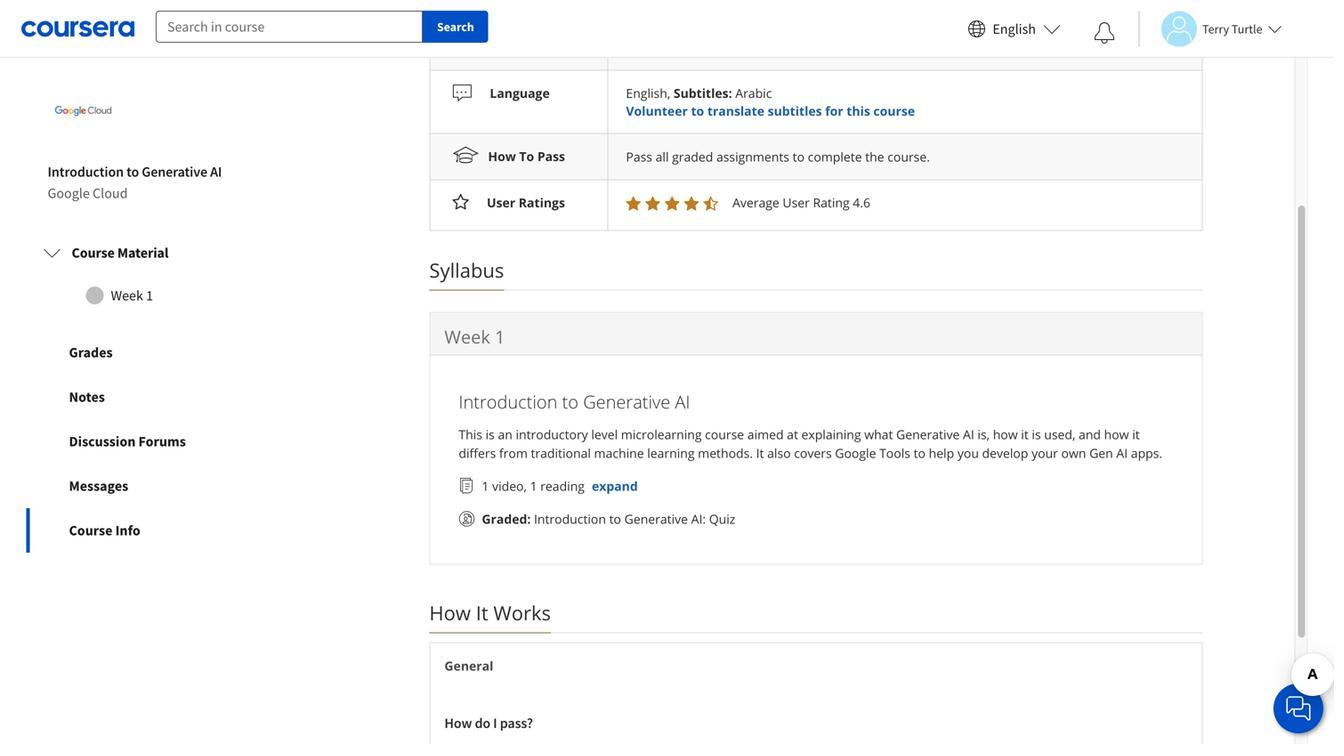 Task type: locate. For each thing, give the bounding box(es) containing it.
1 horizontal spatial week 1
[[444, 324, 505, 349]]

the
[[865, 148, 884, 165]]

week 1 down syllabus
[[444, 324, 505, 349]]

1 vertical spatial course
[[705, 426, 744, 443]]

stacked file image
[[459, 478, 475, 494]]

is up your
[[1032, 426, 1041, 443]]

how up develop
[[993, 426, 1018, 443]]

course inside dropdown button
[[72, 244, 115, 262]]

1 vertical spatial week 1
[[444, 324, 505, 349]]

1 vertical spatial it
[[476, 599, 488, 626]]

course
[[72, 244, 115, 262], [69, 522, 112, 540]]

generative inside introduction to generative ai google cloud
[[142, 163, 207, 181]]

google
[[48, 184, 90, 202], [835, 444, 876, 461]]

1 vertical spatial ,
[[524, 477, 527, 494]]

1 vertical spatial course
[[69, 522, 112, 540]]

, down the "from"
[[524, 477, 527, 494]]

0 horizontal spatial pass
[[537, 148, 565, 165]]

0 vertical spatial google
[[48, 184, 90, 202]]

to up cloud in the top of the page
[[126, 163, 139, 181]]

1 horizontal spatial week
[[444, 324, 490, 349]]

course.
[[888, 148, 930, 165]]

show notifications image
[[1094, 22, 1115, 44]]

messages
[[69, 477, 128, 495]]

1 horizontal spatial course
[[873, 103, 915, 119]]

introduction for introduction to generative ai
[[459, 389, 557, 414]]

english inside english button
[[993, 20, 1036, 38]]

how
[[488, 148, 516, 165], [429, 599, 471, 626], [444, 714, 472, 732]]

search
[[437, 19, 474, 35]]

1 user from the left
[[487, 194, 515, 211]]

1 horizontal spatial how
[[1104, 426, 1129, 443]]

expand
[[592, 477, 638, 494]]

course inside this is an introductory level microlearning course aimed at explaining what generative ai is, how it is used, and how it differs from traditional machine learning methods. it also covers google tools to help you develop your own gen ai apps.
[[705, 426, 744, 443]]

how
[[993, 426, 1018, 443], [1104, 426, 1129, 443]]

google inside introduction to generative ai google cloud
[[48, 184, 90, 202]]

introduction
[[48, 163, 124, 181], [459, 389, 557, 414], [534, 510, 606, 527]]

how to pass
[[488, 148, 565, 165]]

0 vertical spatial week 1
[[111, 287, 153, 305]]

how up gen
[[1104, 426, 1129, 443]]

introduction for introduction to generative ai google cloud
[[48, 163, 124, 181]]

video
[[492, 477, 524, 494]]

generative up help
[[896, 426, 960, 443]]

1 horizontal spatial is
[[1032, 426, 1041, 443]]

this
[[459, 426, 482, 443]]

week down syllabus
[[444, 324, 490, 349]]

course up methods.
[[705, 426, 744, 443]]

introduction down reading
[[534, 510, 606, 527]]

0 horizontal spatial week 1
[[111, 287, 153, 305]]

i
[[493, 714, 497, 732]]

1 horizontal spatial english
[[993, 20, 1036, 38]]

user left ratings
[[487, 194, 515, 211]]

this
[[847, 103, 870, 119]]

course for course info
[[69, 522, 112, 540]]

generative up course material dropdown button
[[142, 163, 207, 181]]

2 how from the left
[[1104, 426, 1129, 443]]

1 horizontal spatial pass
[[626, 148, 652, 165]]

at
[[787, 426, 798, 443]]

1 video , 1 reading expand
[[482, 477, 638, 494]]

how left do
[[444, 714, 472, 732]]

introduction inside introduction to generative ai google cloud
[[48, 163, 124, 181]]

terry turtle button
[[1138, 11, 1282, 47]]

chat with us image
[[1284, 694, 1313, 723]]

1 down course material dropdown button
[[146, 287, 153, 305]]

it
[[756, 444, 764, 461], [476, 599, 488, 626]]

1
[[146, 287, 153, 305], [495, 324, 505, 349], [482, 477, 489, 494], [530, 477, 537, 494]]

to left help
[[914, 444, 926, 461]]

cloud
[[93, 184, 128, 202]]

english button
[[961, 0, 1068, 58]]

0 vertical spatial week
[[111, 287, 143, 305]]

0 horizontal spatial english
[[626, 85, 667, 102]]

level
[[591, 426, 618, 443]]

and
[[1079, 426, 1101, 443]]

how for how it works
[[429, 599, 471, 626]]

1 down syllabus
[[495, 324, 505, 349]]

course left info
[[69, 522, 112, 540]]

average user rating 4.6
[[732, 194, 870, 211]]

week 1 inside week 1 link
[[111, 287, 153, 305]]

quiz
[[709, 510, 735, 527]]

graded
[[482, 510, 527, 527]]

google left cloud in the top of the page
[[48, 184, 90, 202]]

Search in course text field
[[156, 11, 423, 43]]

to left complete
[[793, 148, 805, 165]]

0 horizontal spatial ,
[[524, 477, 527, 494]]

0 horizontal spatial course
[[705, 426, 744, 443]]

0 vertical spatial it
[[756, 444, 764, 461]]

language
[[490, 85, 550, 102]]

it left works
[[476, 599, 488, 626]]

0 horizontal spatial google
[[48, 184, 90, 202]]

generative left ai:
[[624, 510, 688, 527]]

1 horizontal spatial user
[[783, 194, 810, 211]]

week 1 down material
[[111, 287, 153, 305]]

1 vertical spatial introduction
[[459, 389, 557, 414]]

turtle
[[1232, 21, 1263, 37]]

your
[[1032, 444, 1058, 461]]

generative
[[142, 163, 207, 181], [583, 389, 670, 414], [896, 426, 960, 443], [624, 510, 688, 527]]

how left 'to'
[[488, 148, 516, 165]]

assignment image
[[459, 511, 475, 527]]

it left also
[[756, 444, 764, 461]]

gen
[[1089, 444, 1113, 461]]

english for english , subtitles: arabic volunteer to translate subtitles for this course
[[626, 85, 667, 102]]

what
[[864, 426, 893, 443]]

0 horizontal spatial user
[[487, 194, 515, 211]]

pass all graded assignments to complete the course.
[[626, 148, 930, 165]]

it
[[1021, 426, 1029, 443], [1132, 426, 1140, 443]]

discussion forums link
[[26, 419, 283, 464]]

0 horizontal spatial week
[[111, 287, 143, 305]]

methods.
[[698, 444, 753, 461]]

it up develop
[[1021, 426, 1029, 443]]

pass
[[537, 148, 565, 165], [626, 148, 652, 165]]

you
[[957, 444, 979, 461]]

how do i pass?
[[444, 714, 533, 732]]

introduction to generative ai
[[459, 389, 690, 414]]

1 horizontal spatial ,
[[667, 85, 670, 102]]

introduction up cloud in the top of the page
[[48, 163, 124, 181]]

also
[[767, 444, 791, 461]]

english inside english , subtitles: arabic volunteer to translate subtitles for this course
[[626, 85, 667, 102]]

, inside english , subtitles: arabic volunteer to translate subtitles for this course
[[667, 85, 670, 102]]

google cloud image
[[48, 76, 119, 147]]

1 horizontal spatial it
[[1132, 426, 1140, 443]]

0 vertical spatial course
[[873, 103, 915, 119]]

english for english
[[993, 20, 1036, 38]]

0 vertical spatial course
[[72, 244, 115, 262]]

introduction up an
[[459, 389, 557, 414]]

to
[[691, 103, 704, 119], [793, 148, 805, 165], [126, 163, 139, 181], [562, 389, 579, 414], [914, 444, 926, 461], [609, 510, 621, 527]]

1 horizontal spatial google
[[835, 444, 876, 461]]

user left rating
[[783, 194, 810, 211]]

0 horizontal spatial how
[[993, 426, 1018, 443]]

it up apps.
[[1132, 426, 1140, 443]]

0 horizontal spatial it
[[476, 599, 488, 626]]

google inside this is an introductory level microlearning course aimed at explaining what generative ai is, how it is used, and how it differs from traditional machine learning methods. it also covers google tools to help you develop your own gen ai apps.
[[835, 444, 876, 461]]

2 vertical spatial how
[[444, 714, 472, 732]]

:
[[527, 510, 531, 527]]

pass left all
[[626, 148, 652, 165]]

course info link
[[26, 508, 283, 553]]

, up the volunteer
[[667, 85, 670, 102]]

google down what
[[835, 444, 876, 461]]

develop
[[982, 444, 1028, 461]]

is left an
[[486, 426, 495, 443]]

2 user from the left
[[783, 194, 810, 211]]

course left material
[[72, 244, 115, 262]]

help center image
[[1288, 698, 1309, 719]]

0 vertical spatial english
[[993, 20, 1036, 38]]

1 vertical spatial google
[[835, 444, 876, 461]]

graded
[[672, 148, 713, 165]]

2 vertical spatial introduction
[[534, 510, 606, 527]]

english
[[993, 20, 1036, 38], [626, 85, 667, 102]]

0 vertical spatial ,
[[667, 85, 670, 102]]

0 horizontal spatial it
[[1021, 426, 1029, 443]]

discussion
[[69, 433, 136, 451]]

week down course material
[[111, 287, 143, 305]]

week
[[111, 287, 143, 305], [444, 324, 490, 349]]

to down subtitles:
[[691, 103, 704, 119]]

user ratings
[[487, 194, 565, 211]]

1 pass from the left
[[537, 148, 565, 165]]

2 is from the left
[[1032, 426, 1041, 443]]

ratings
[[519, 194, 565, 211]]

1 vertical spatial how
[[429, 599, 471, 626]]

pass right 'to'
[[537, 148, 565, 165]]

average
[[732, 194, 779, 211]]

grades link
[[26, 330, 283, 375]]

1 horizontal spatial it
[[756, 444, 764, 461]]

forums
[[138, 433, 186, 451]]

0 vertical spatial introduction
[[48, 163, 124, 181]]

explaining
[[801, 426, 861, 443]]

1 vertical spatial english
[[626, 85, 667, 102]]

course right this
[[873, 103, 915, 119]]

grades
[[69, 344, 113, 361]]

0 horizontal spatial is
[[486, 426, 495, 443]]

differs
[[459, 444, 496, 461]]

week inside week 1 link
[[111, 287, 143, 305]]

how up general
[[429, 599, 471, 626]]

apps.
[[1131, 444, 1162, 461]]

volunteer
[[626, 103, 688, 119]]

0 vertical spatial how
[[488, 148, 516, 165]]

course inside english , subtitles: arabic volunteer to translate subtitles for this course
[[873, 103, 915, 119]]



Task type: describe. For each thing, give the bounding box(es) containing it.
course material button
[[29, 228, 280, 278]]

reading
[[540, 477, 585, 494]]

generative up level
[[583, 389, 670, 414]]

assignments
[[716, 148, 789, 165]]

week 1 link
[[43, 278, 266, 313]]

course material
[[72, 244, 169, 262]]

material
[[117, 244, 169, 262]]

own
[[1061, 444, 1086, 461]]

it inside this is an introductory level microlearning course aimed at explaining what generative ai is, how it is used, and how it differs from traditional machine learning methods. it also covers google tools to help you develop your own gen ai apps.
[[756, 444, 764, 461]]

ai inside introduction to generative ai google cloud
[[210, 163, 222, 181]]

course for course material
[[72, 244, 115, 262]]

1 how from the left
[[993, 426, 1018, 443]]

subtitles:
[[674, 85, 732, 102]]

course info
[[69, 522, 140, 540]]

from
[[499, 444, 528, 461]]

syllabus
[[429, 257, 504, 283]]

how for how do i pass?
[[444, 714, 472, 732]]

rating
[[813, 194, 850, 211]]

how for how to pass
[[488, 148, 516, 165]]

arabic
[[735, 85, 772, 102]]

an
[[498, 426, 513, 443]]

covers
[[794, 444, 832, 461]]

1 vertical spatial week
[[444, 324, 490, 349]]

traditional
[[531, 444, 591, 461]]

2 pass from the left
[[626, 148, 652, 165]]

to inside english , subtitles: arabic volunteer to translate subtitles for this course
[[691, 103, 704, 119]]

4.6
[[853, 194, 870, 211]]

volunteer to translate subtitles for this course link
[[626, 103, 915, 119]]

learning
[[647, 444, 695, 461]]

microlearning
[[621, 426, 702, 443]]

coursera image
[[21, 14, 134, 43]]

to
[[519, 148, 534, 165]]

terry
[[1202, 21, 1229, 37]]

generative inside this is an introductory level microlearning course aimed at explaining what generative ai is, how it is used, and how it differs from traditional machine learning methods. it also covers google tools to help you develop your own gen ai apps.
[[896, 426, 960, 443]]

machine
[[594, 444, 644, 461]]

introductory
[[516, 426, 588, 443]]

messages link
[[26, 464, 283, 508]]

expand button
[[592, 476, 638, 495]]

to inside this is an introductory level microlearning course aimed at explaining what generative ai is, how it is used, and how it differs from traditional machine learning methods. it also covers google tools to help you develop your own gen ai apps.
[[914, 444, 926, 461]]

help
[[929, 444, 954, 461]]

tools
[[879, 444, 910, 461]]

translate
[[707, 103, 765, 119]]

english , subtitles: arabic volunteer to translate subtitles for this course
[[626, 85, 915, 119]]

info
[[115, 522, 140, 540]]

how it works
[[429, 599, 551, 626]]

graded : introduction to generative ai: quiz
[[482, 510, 735, 527]]

to inside introduction to generative ai google cloud
[[126, 163, 139, 181]]

introduction to generative ai google cloud
[[48, 163, 222, 202]]

1 right video
[[530, 477, 537, 494]]

used,
[[1044, 426, 1076, 443]]

this is an introductory level microlearning course aimed at explaining what generative ai is, how it is used, and how it differs from traditional machine learning methods. it also covers google tools to help you develop your own gen ai apps.
[[459, 426, 1162, 461]]

notes
[[69, 388, 105, 406]]

discussion forums
[[69, 433, 186, 451]]

subtitles
[[768, 103, 822, 119]]

ai:
[[691, 510, 706, 527]]

general
[[444, 657, 493, 674]]

2 it from the left
[[1132, 426, 1140, 443]]

terry turtle
[[1202, 21, 1263, 37]]

is,
[[978, 426, 990, 443]]

aimed
[[747, 426, 784, 443]]

to down "expand" button
[[609, 510, 621, 527]]

pass?
[[500, 714, 533, 732]]

to up "introductory"
[[562, 389, 579, 414]]

all
[[656, 148, 669, 165]]

works
[[493, 599, 551, 626]]

1 it from the left
[[1021, 426, 1029, 443]]

1 is from the left
[[486, 426, 495, 443]]

1 right stacked file icon
[[482, 477, 489, 494]]

complete
[[808, 148, 862, 165]]

search button
[[423, 11, 488, 43]]

notes link
[[26, 375, 283, 419]]

do
[[475, 714, 490, 732]]

for
[[825, 103, 843, 119]]



Task type: vqa. For each thing, say whether or not it's contained in the screenshot.
the at
yes



